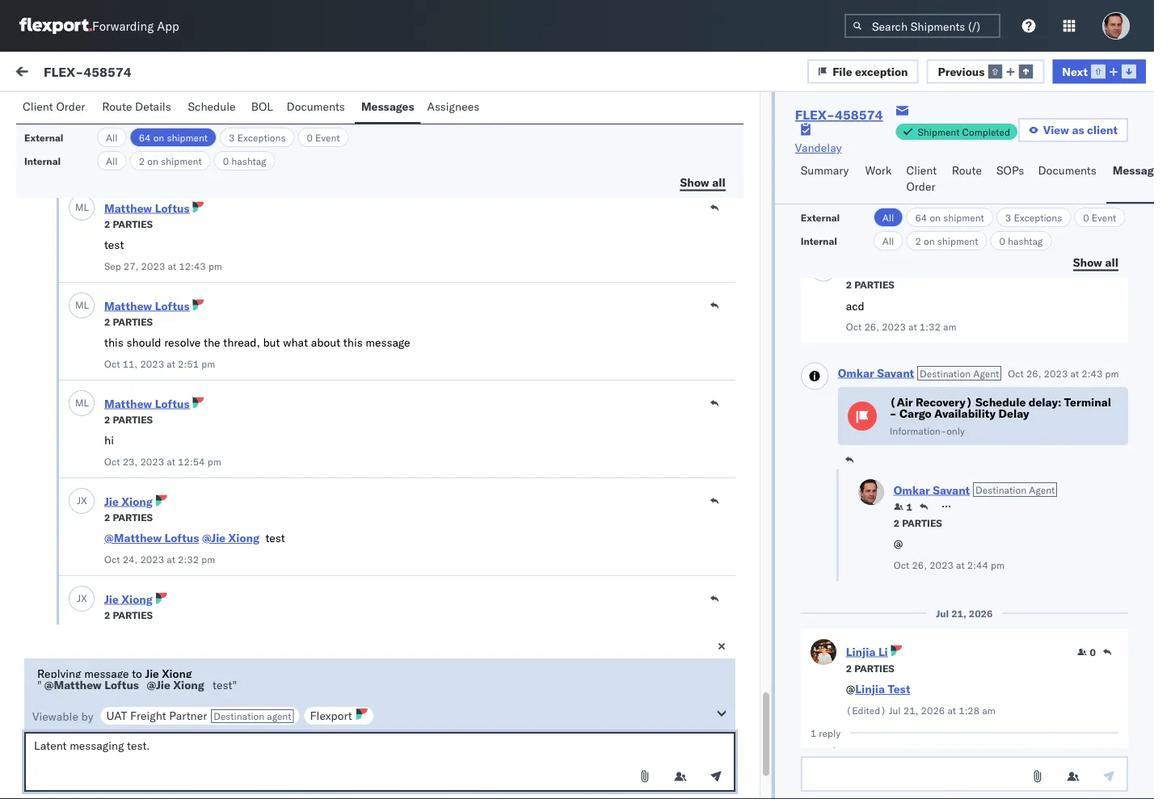 Task type: describe. For each thing, give the bounding box(es) containing it.
oct inside 2 parties acd oct 26, 2023 at 1:32 am
[[846, 321, 862, 333]]

1 horizontal spatial 64
[[916, 211, 928, 224]]

0 vertical spatial exceptions
[[237, 131, 286, 144]]

1 vertical spatial your
[[180, 574, 202, 588]]

2023 inside hi oct 23, 2023 at 12:54 pm
[[140, 456, 164, 468]]

2 horizontal spatial jul
[[937, 608, 949, 620]]

oct 11, 2023 at 2:51 pm
[[104, 358, 215, 370]]

customs
[[165, 380, 213, 394]]

3:30
[[472, 284, 496, 298]]

- for whatever floats your boat! waka
[[648, 284, 655, 298]]

xiong inside @jie xiong oct 26, 2023 at 11:26 am
[[131, 727, 162, 742]]

loftus down soon
[[104, 678, 139, 693]]

1 horizontal spatial a
[[102, 210, 108, 224]]

savant up 23,
[[115, 441, 150, 455]]

viewable
[[32, 710, 78, 724]]

2 down linjia li at bottom
[[846, 663, 852, 675]]

jie xiong for oct 24, 2023 at 2:32 pm
[[104, 495, 153, 509]]

1 horizontal spatial show
[[1074, 255, 1103, 269]]

0 vertical spatial show
[[681, 175, 710, 189]]

4:00
[[472, 195, 496, 209]]

delay:
[[1029, 395, 1062, 410]]

than
[[83, 606, 107, 621]]

boat!
[[157, 299, 184, 313]]

k,
[[280, 574, 291, 588]]

1 2:45 from the top
[[472, 470, 496, 484]]

at inside 2 parties acd oct 26, 2023 at 1:32 am
[[909, 321, 918, 333]]

2023 right 11,
[[140, 358, 164, 370]]

savant up (air
[[878, 366, 915, 380]]

1 horizontal spatial show all button
[[1064, 251, 1129, 275]]

jul inside the jason-test zhao destination agent 2 parties @hiahiahia again (edited)  jul 12, 2023 at 6:56 pm
[[147, 163, 159, 175]]

sep
[[104, 260, 121, 273]]

458574 up jason-
[[83, 63, 132, 79]]

hi
[[104, 434, 114, 448]]

longer
[[49, 606, 80, 621]]

reply
[[819, 727, 841, 739]]

2 right filing
[[104, 218, 110, 230]]

shipment inside we are notifying you that your shipment, k & k, devan has been delayed. this often occurs when unloading cargo takes longer than expected. please shipment's final delivery understanding and will update you with the status of your shipment as soon as possible.
[[49, 655, 96, 669]]

2023, for whatever floats your boat! waka
[[437, 284, 469, 298]]

3 jie xiong button from the top
[[104, 691, 153, 705]]

waka
[[187, 299, 215, 313]]

2 m from the top
[[75, 300, 84, 312]]

jul 21, 2026
[[937, 608, 993, 620]]

0 horizontal spatial 64
[[139, 131, 151, 144]]

jie up lucrative
[[104, 495, 119, 509]]

xiong up lucrative partnership. on the bottom of the page
[[122, 495, 153, 509]]

26, inside 2 parties acd oct 26, 2023 at 1:32 am
[[865, 321, 880, 333]]

omkar up notifying
[[78, 546, 112, 560]]

1 vertical spatial 64 on shipment
[[916, 211, 985, 224]]

2023 up to on the left bottom of page
[[140, 652, 164, 664]]

3 for the leftmost show all button
[[229, 131, 235, 144]]

1 horizontal spatial agent
[[974, 368, 1000, 380]]

occurs
[[178, 590, 212, 604]]

messages
[[361, 99, 414, 114]]

1 oct 26, 2023, 2:45 pm pdt from the top
[[395, 470, 540, 484]]

2023 inside the jason-test zhao destination agent 2 parties @hiahiahia again (edited)  jul 12, 2023 at 6:56 pm
[[179, 163, 203, 175]]

1 vertical spatial omkar savant destination agent
[[894, 483, 1055, 497]]

omkar up floats
[[78, 271, 112, 285]]

pdt for your
[[519, 575, 540, 589]]

pm inside the jason-test zhao destination agent 2 parties @hiahiahia again (edited)  jul 12, 2023 at 6:56 pm
[[241, 163, 254, 175]]

we are notifying you that your shipment, k & k, devan has been delayed. this often occurs when unloading cargo takes longer than expected. please shipment's final delivery understanding and will update you with the status of your shipment as soon as possible.
[[49, 574, 358, 669]]

0 vertical spatial omkar savant destination agent
[[838, 366, 1000, 380]]

at right will
[[167, 652, 175, 664]]

@jie xiong button for oct 26, 2023 at 11:26 am
[[104, 727, 162, 742]]

test inside @matthew loftus @jie xiong test oct 24, 2023 at 2:32 pm
[[266, 532, 285, 546]]

hold
[[216, 380, 241, 394]]

0 vertical spatial message
[[366, 336, 410, 350]]

0 horizontal spatial 21,
[[904, 705, 919, 717]]

deal
[[123, 501, 145, 516]]

0 horizontal spatial @matthew
[[44, 678, 102, 693]]

message for message list
[[188, 103, 235, 117]]

the inside we are notifying you that your shipment, k & k, devan has been delayed. this often occurs when unloading cargo takes longer than expected. please shipment's final delivery understanding and will update you with the status of your shipment as soon as possible.
[[253, 639, 270, 653]]

oct 26, 2023, 4:00 pm pdt
[[395, 195, 540, 209]]

1 vertical spatial event
[[1092, 211, 1117, 224]]

jie down notifying
[[104, 593, 119, 607]]

xiong inside @matthew loftus @jie xiong test oct 24, 2023 at 2:32 pm
[[229, 532, 260, 546]]

pm inside @ oct 26, 2023 at 2:44 pm
[[991, 559, 1005, 571]]

hi oct 23, 2023 at 12:54 pm
[[104, 434, 221, 468]]

omkar up 1 button
[[894, 483, 931, 497]]

information-
[[890, 425, 947, 437]]

next button
[[1053, 59, 1147, 83]]

0 horizontal spatial documents button
[[280, 92, 355, 124]]

type
[[244, 380, 269, 394]]

work button
[[859, 156, 900, 204]]

savant up i am filing a commendation report in the left of the page
[[115, 182, 150, 196]]

uat freight partner destination agent
[[106, 709, 291, 723]]

flex-458574 link
[[795, 107, 883, 123]]

0 horizontal spatial as
[[99, 655, 111, 669]]

omkar savant for unknown
[[78, 352, 150, 366]]

2 vertical spatial agent
[[1030, 484, 1055, 496]]

1 horizontal spatial show all
[[1074, 255, 1119, 269]]

1 vertical spatial client order button
[[900, 156, 946, 204]]

xiong down notifying
[[122, 593, 153, 607]]

2 down floats
[[104, 316, 110, 328]]

0 horizontal spatial message
[[84, 667, 129, 681]]

- inside (air recovery) schedule delay: terminal - cargo availability delay information-only
[[890, 407, 897, 421]]

2023 inside @jie xiong oct 26, 2023 at 11:26 am
[[140, 750, 164, 762]]

shipment completed
[[918, 126, 1011, 138]]

@hiahiahia
[[104, 140, 161, 154]]

flex- up vandelay
[[795, 107, 835, 123]]

file
[[833, 64, 853, 78]]

shipment
[[918, 126, 960, 138]]

terminal
[[1065, 395, 1112, 410]]

1 horizontal spatial 2026
[[969, 608, 993, 620]]

0 vertical spatial order
[[56, 99, 85, 114]]

only
[[947, 425, 965, 437]]

at inside the jason-test zhao destination agent 2 parties @hiahiahia again (edited)  jul 12, 2023 at 6:56 pm
[[206, 163, 215, 175]]

exception: warehouse devan delay
[[51, 469, 242, 483]]

x for @matthew
[[81, 495, 87, 507]]

savant down only
[[933, 483, 970, 497]]

0 vertical spatial omkar savant button
[[838, 366, 915, 380]]

2 this from the left
[[344, 336, 363, 350]]

omkar left 11,
[[78, 352, 112, 366]]

order inside client order
[[907, 180, 936, 194]]

file exception
[[833, 64, 909, 78]]

0 horizontal spatial 2026
[[921, 705, 946, 717]]

2023, for exception: unknown customs hold type
[[437, 373, 469, 387]]

2023 inside 2 parties acd oct 26, 2023 at 1:32 am
[[882, 321, 906, 333]]

flex- right the my
[[44, 63, 83, 79]]

0 hashtag for the leftmost show all button
[[223, 155, 266, 167]]

4 pm from the top
[[499, 470, 516, 484]]

are
[[68, 574, 84, 588]]

11:26 inside @jie xiong oct 26, 2023 at 11:26 am
[[178, 750, 205, 762]]

2023 up delay: at right
[[1044, 368, 1069, 380]]

exception: unknown customs hold type
[[51, 380, 269, 394]]

2 m l from the top
[[75, 300, 89, 312]]

3 exceptions for the leftmost show all button
[[229, 131, 286, 144]]

unknown
[[111, 380, 162, 394]]

hashtag for the rightmost show all button
[[1008, 235, 1043, 247]]

flex- left route button
[[900, 195, 934, 209]]

message for message button
[[1113, 163, 1155, 177]]

oct inside @matthew loftus @jie xiong test oct 24, 2023 at 2:32 pm
[[104, 554, 120, 566]]

0 vertical spatial 21,
[[952, 608, 967, 620]]

omkar up " @matthew loftus
[[78, 660, 112, 674]]

omkar up filing
[[78, 182, 112, 196]]

2271801
[[934, 373, 983, 387]]

schedule inside button
[[188, 99, 236, 114]]

flex- up 1:32
[[900, 284, 934, 298]]

458574 down only
[[934, 470, 976, 484]]

work for related
[[937, 140, 958, 152]]

jie xiong for oct 26, 2023 at 11:26 am
[[104, 593, 153, 607]]

2 matthew from the top
[[104, 299, 152, 313]]

2 horizontal spatial your
[[321, 639, 343, 653]]

1 vertical spatial you
[[207, 639, 225, 653]]

pm for your
[[499, 575, 516, 589]]

1 this from the left
[[104, 336, 124, 350]]

j for jason-
[[77, 104, 81, 116]]

flex- down @ oct 26, 2023 at 2:44 pm
[[900, 575, 934, 589]]

viewable by
[[32, 710, 93, 724]]

omkar down the acd
[[838, 366, 875, 380]]

1 vertical spatial linjia
[[856, 682, 885, 697]]

savant down will
[[115, 660, 150, 674]]

xiong down possible.
[[173, 678, 204, 693]]

2 inside 2 parties acd oct 26, 2023 at 1:32 am
[[846, 279, 852, 291]]

schedule inside (air recovery) schedule delay: terminal - cargo availability delay information-only
[[976, 395, 1026, 410]]

replying message to jie xiong
[[37, 667, 192, 681]]

this inside we are notifying you that your shipment, k & k, devan has been delayed. this often occurs when unloading cargo takes longer than expected. please shipment's final delivery understanding and will update you with the status of your shipment as soon as possible.
[[123, 590, 145, 604]]

route details
[[102, 99, 171, 114]]

flex- 1854269
[[900, 195, 983, 209]]

1 vertical spatial all
[[1106, 255, 1119, 269]]

0 horizontal spatial message
[[50, 140, 89, 152]]

1 vertical spatial exceptions
[[1014, 211, 1063, 224]]

client
[[1088, 123, 1118, 137]]

delayed.
[[77, 590, 120, 604]]

12,
[[162, 163, 177, 175]]

(1)
[[71, 103, 92, 117]]

notifying
[[87, 574, 132, 588]]

recovery)
[[916, 395, 973, 410]]

and inside we are notifying you that your shipment, k & k, devan has been delayed. this often occurs when unloading cargo takes longer than expected. please shipment's final delivery understanding and will update you with the status of your shipment as soon as possible.
[[126, 639, 145, 653]]

exception
[[856, 64, 909, 78]]

savant down @matthew loftus button
[[115, 546, 150, 560]]

about
[[311, 336, 341, 350]]

2 resize handle column header from the left
[[621, 135, 640, 726]]

li
[[879, 645, 888, 659]]

0 vertical spatial flex-458574
[[44, 63, 132, 79]]

pm for report
[[499, 195, 516, 209]]

1 vertical spatial test
[[888, 682, 911, 697]]

and inside the this is a great deal and create
[[148, 501, 167, 516]]

assignees
[[427, 99, 480, 114]]

1 vertical spatial internal
[[24, 155, 61, 167]]

2023, for report
[[437, 195, 469, 209]]

work inside button
[[866, 163, 892, 177]]

test inside the test sep 27, 2023 at 12:43 pm
[[104, 238, 124, 252]]

2 j x from the top
[[77, 593, 87, 605]]

2:46
[[472, 373, 496, 387]]

1 horizontal spatial flex-458574
[[795, 107, 883, 123]]

@ for @ oct 26, 2023 at 2:44 pm
[[894, 537, 904, 551]]

pm right 2:51 at the top left
[[202, 358, 215, 370]]

23,
[[123, 456, 138, 468]]

often
[[148, 590, 175, 604]]

am right i
[[55, 210, 70, 224]]

loftus for oct 11, 2023 at 2:51 pm
[[155, 299, 190, 313]]

import work
[[120, 66, 183, 80]]

4 omkar savant from the top
[[78, 441, 150, 455]]

savant up whatever floats your boat! waka
[[115, 271, 150, 285]]

status
[[273, 639, 305, 653]]

xiong down oct 26, 2023 at 11:26 am
[[162, 667, 192, 681]]

a inside the this is a great deal and create
[[85, 501, 91, 516]]

@ for @ linjia test
[[846, 682, 856, 697]]

1 button
[[894, 501, 913, 513]]

0 horizontal spatial you
[[135, 574, 153, 588]]

am right 1:28
[[983, 705, 996, 717]]

oct inside hi oct 23, 2023 at 12:54 pm
[[104, 456, 120, 468]]

1 resize handle column header from the left
[[369, 135, 388, 726]]

2 left deal
[[104, 512, 110, 524]]

bol button
[[245, 92, 280, 124]]

x for @jie
[[81, 691, 87, 703]]

2023 inside @matthew loftus @jie xiong test oct 24, 2023 at 2:32 pm
[[140, 554, 164, 566]]

pm right 2:43
[[1106, 368, 1120, 380]]

(air
[[890, 395, 913, 410]]

1 11:26 from the top
[[178, 652, 205, 664]]

3 resize handle column header from the left
[[873, 135, 893, 726]]

pm for whatever floats your boat! waka
[[499, 284, 516, 298]]

agent
[[267, 711, 291, 723]]

replying
[[37, 667, 81, 681]]

1 vertical spatial (edited)
[[846, 705, 887, 717]]

forwarding app link
[[19, 18, 179, 34]]

external inside button
[[26, 103, 68, 117]]

m for hi
[[75, 397, 84, 410]]

0 vertical spatial linjia
[[846, 645, 876, 659]]

at inside @matthew loftus @jie xiong test oct 24, 2023 at 2:32 pm
[[167, 554, 175, 566]]

1 horizontal spatial jul
[[889, 705, 901, 717]]

0 event for the rightmost show all button
[[1084, 211, 1117, 224]]

2 right by
[[104, 708, 110, 720]]

unloading
[[246, 590, 296, 604]]

2 parties acd oct 26, 2023 at 1:32 am
[[846, 279, 957, 333]]

at inside @jie xiong oct 26, 2023 at 11:26 am
[[167, 750, 175, 762]]

matthew loftus button for hi
[[104, 397, 190, 411]]

at left 2:51 at the top left
[[167, 358, 175, 370]]

2 down flex- 1854269
[[916, 235, 922, 247]]

sops
[[997, 163, 1025, 177]]

1 horizontal spatial as
[[142, 655, 154, 669]]

k
[[259, 574, 267, 588]]

1 vertical spatial documents
[[1039, 163, 1097, 177]]

flex- 2271801
[[900, 373, 983, 387]]

0 event for the leftmost show all button
[[307, 131, 340, 144]]

0 hashtag for the rightmost show all button
[[1000, 235, 1043, 247]]

omkar up warehouse
[[78, 441, 112, 455]]

flex- up (air
[[900, 373, 934, 387]]

0 vertical spatial documents
[[287, 99, 345, 114]]

@matthew loftus @jie xiong test oct 24, 2023 at 2:32 pm
[[104, 532, 285, 566]]

2:32
[[178, 554, 199, 566]]

0 vertical spatial the
[[204, 336, 220, 350]]

@jie for @jie xiong
[[147, 678, 170, 693]]

j for @jie
[[77, 691, 81, 703]]

omkar savant for floats
[[78, 271, 150, 285]]

external (1)
[[26, 103, 92, 117]]

am left with
[[208, 652, 221, 664]]

458574 down @ oct 26, 2023 at 2:44 pm
[[934, 575, 976, 589]]

destination up recovery)
[[920, 368, 971, 380]]

xiong up freight
[[122, 691, 153, 705]]

2 horizontal spatial internal
[[801, 235, 838, 247]]

destination inside uat freight partner destination agent
[[214, 711, 265, 723]]

update
[[168, 639, 204, 653]]

2 matthew loftus button from the top
[[104, 299, 190, 313]]

final
[[107, 623, 130, 637]]

@matthew inside @matthew loftus @jie xiong test oct 24, 2023 at 2:32 pm
[[104, 532, 162, 546]]

partner
[[169, 709, 207, 723]]

i am filing a commendation report
[[49, 210, 221, 224]]

27,
[[124, 260, 139, 273]]

flexport
[[310, 709, 352, 723]]

omkar savant for am
[[78, 182, 150, 196]]

- for report
[[648, 195, 655, 209]]

0 horizontal spatial client order
[[23, 99, 85, 114]]

pm for exception: unknown customs hold type
[[499, 373, 516, 387]]

oct 26, 2023, 2:46 pm pdt
[[395, 373, 540, 387]]

@matthew loftus button
[[104, 532, 199, 546]]

please
[[163, 606, 197, 621]]

1 vertical spatial client
[[907, 163, 937, 177]]

previous
[[938, 64, 985, 78]]



Task type: vqa. For each thing, say whether or not it's contained in the screenshot.
Whatever floats your boat! Waka's 2023,
yes



Task type: locate. For each thing, give the bounding box(es) containing it.
0 horizontal spatial flex-458574
[[44, 63, 132, 79]]

omkar
[[78, 182, 112, 196], [78, 271, 112, 285], [78, 352, 112, 366], [838, 366, 875, 380], [78, 441, 112, 455], [894, 483, 931, 497], [78, 546, 112, 560], [78, 660, 112, 674]]

2 down 1 button
[[894, 517, 900, 529]]

1 vertical spatial work
[[937, 140, 958, 152]]

3 for the rightmost show all button
[[1006, 211, 1012, 224]]

of
[[308, 639, 318, 653]]

0 event
[[307, 131, 340, 144], [1084, 211, 1117, 224]]

2023 left 1:32
[[882, 321, 906, 333]]

1 omkar savant from the top
[[78, 182, 150, 196]]

64 on shipment down zhao
[[139, 131, 208, 144]]

resize handle column header
[[369, 135, 388, 726], [621, 135, 640, 726], [873, 135, 893, 726], [1126, 135, 1145, 726]]

2 vertical spatial jie xiong
[[104, 691, 153, 705]]

0 vertical spatial j x
[[77, 495, 87, 507]]

1 vertical spatial 3
[[1006, 211, 1012, 224]]

0 horizontal spatial (edited)
[[104, 163, 145, 175]]

0 vertical spatial a
[[102, 210, 108, 224]]

omkar savant for are
[[78, 546, 150, 560]]

0 hashtag
[[223, 155, 266, 167], [1000, 235, 1043, 247]]

5 omkar savant from the top
[[78, 546, 150, 560]]

@jie xiong button for test
[[202, 532, 260, 546]]

am inside 2 parties acd oct 26, 2023 at 1:32 am
[[944, 321, 957, 333]]

hashtag down list
[[231, 155, 266, 167]]

parties inside 2 parties acd oct 26, 2023 at 1:32 am
[[855, 279, 895, 291]]

loftus inside @matthew loftus @jie xiong test oct 24, 2023 at 2:32 pm
[[165, 532, 199, 546]]

@matthew up viewable by
[[44, 678, 102, 693]]

1 horizontal spatial event
[[1092, 211, 1117, 224]]

1 m l from the top
[[75, 202, 89, 214]]

11,
[[123, 358, 138, 370]]

destination
[[200, 105, 251, 117], [920, 368, 971, 380], [976, 484, 1027, 496], [214, 711, 265, 723]]

2 j from the top
[[77, 495, 81, 507]]

oct inside @jie xiong oct 26, 2023 at 11:26 am
[[104, 750, 120, 762]]

@jie for @jie xiong oct 26, 2023 at 11:26 am
[[104, 727, 128, 742]]

vandelay
[[795, 141, 842, 155]]

jason-test zhao button
[[104, 104, 194, 118]]

6 omkar savant from the top
[[78, 660, 150, 674]]

agent inside the jason-test zhao destination agent 2 parties @hiahiahia again (edited)  jul 12, 2023 at 6:56 pm
[[253, 105, 279, 117]]

delay right availability
[[999, 407, 1030, 421]]

j for @matthew
[[77, 495, 81, 507]]

jul left 12,
[[147, 163, 159, 175]]

11:26 down partner
[[178, 750, 205, 762]]

j x down are
[[77, 593, 87, 605]]

work right summary button
[[866, 163, 892, 177]]

0 horizontal spatial 64 on shipment
[[139, 131, 208, 144]]

whatever floats your boat! waka
[[49, 299, 215, 313]]

delivery
[[133, 623, 173, 637]]

app
[[157, 18, 179, 34]]

at left 1:28
[[948, 705, 957, 717]]

file exception button
[[808, 59, 919, 83], [808, 59, 919, 83]]

matthew for test
[[104, 201, 152, 216]]

@
[[894, 537, 904, 551], [846, 682, 856, 697], [49, 688, 58, 702]]

m l for hi
[[75, 397, 89, 410]]

3 l from the top
[[84, 397, 89, 410]]

3 pm from the top
[[499, 373, 516, 387]]

linjia
[[846, 645, 876, 659], [856, 682, 885, 697]]

1 vertical spatial 0 event
[[1084, 211, 1117, 224]]

j x
[[77, 495, 87, 507], [77, 593, 87, 605], [77, 691, 87, 703]]

parties inside the jason-test zhao destination agent 2 parties @hiahiahia again (edited)  jul 12, 2023 at 6:56 pm
[[113, 120, 153, 133]]

this inside the this is a great deal and create
[[49, 501, 70, 516]]

@ oct 26, 2023 at 2:44 pm
[[894, 537, 1005, 571]]

exception: for exception: warehouse devan delay
[[51, 469, 109, 483]]

create
[[49, 518, 81, 532]]

1 vertical spatial schedule
[[976, 395, 1026, 410]]

1 vertical spatial 11:26
[[178, 750, 205, 762]]

flex- 458574 down @ oct 26, 2023 at 2:44 pm
[[900, 575, 976, 589]]

0 vertical spatial 1
[[907, 501, 913, 513]]

2 inside the jason-test zhao destination agent 2 parties @hiahiahia again (edited)  jul 12, 2023 at 6:56 pm
[[104, 120, 110, 133]]

1 vertical spatial omkar savant button
[[894, 483, 970, 497]]

2 down @hiahiahia
[[139, 155, 145, 167]]

0 horizontal spatial jul
[[147, 163, 159, 175]]

2 2:45 from the top
[[472, 575, 496, 589]]

this up 11,
[[104, 336, 124, 350]]

exceptions down bol button
[[237, 131, 286, 144]]

destination down test"
[[214, 711, 265, 723]]

l for hi
[[84, 397, 89, 410]]

your
[[132, 299, 154, 313], [180, 574, 202, 588], [321, 639, 343, 653]]

0 vertical spatial 2026
[[969, 608, 993, 620]]

summary
[[801, 163, 849, 177]]

(edited) down @hiahiahia
[[104, 163, 145, 175]]

2023, for your
[[437, 575, 469, 589]]

1 vertical spatial documents button
[[1032, 156, 1107, 204]]

agent
[[253, 105, 279, 117], [974, 368, 1000, 380], [1030, 484, 1055, 496]]

you
[[135, 574, 153, 588], [207, 639, 225, 653]]

1 horizontal spatial you
[[207, 639, 225, 653]]

documents down the view as client button
[[1039, 163, 1097, 177]]

1 j from the top
[[77, 104, 81, 116]]

- for your
[[648, 575, 655, 589]]

1 horizontal spatial 3 exceptions
[[1006, 211, 1063, 224]]

0 inside button
[[1090, 647, 1097, 659]]

3 j x from the top
[[77, 691, 87, 703]]

6:56
[[217, 163, 238, 175]]

loftus for sep 27, 2023 at 12:43 pm
[[155, 201, 190, 216]]

1 vertical spatial jul
[[937, 608, 949, 620]]

matthew loftus down 12,
[[104, 201, 190, 216]]

(edited) inside the jason-test zhao destination agent 2 parties @hiahiahia again (edited)  jul 12, 2023 at 6:56 pm
[[104, 163, 145, 175]]

1 horizontal spatial work
[[866, 163, 892, 177]]

5 2023, from the top
[[437, 575, 469, 589]]

jul down @ oct 26, 2023 at 2:44 pm
[[937, 608, 949, 620]]

1 horizontal spatial schedule
[[976, 395, 1026, 410]]

pdt for exception: unknown customs hold type
[[519, 373, 540, 387]]

(edited) down @ linjia test
[[846, 705, 887, 717]]

as right the view
[[1073, 123, 1085, 137]]

12:43
[[179, 260, 206, 273]]

matthew loftus button up should
[[104, 299, 190, 313]]

0 vertical spatial show all
[[681, 175, 726, 189]]

1 horizontal spatial exceptions
[[1014, 211, 1063, 224]]

2
[[104, 120, 110, 133], [139, 155, 145, 167], [104, 218, 110, 230], [916, 235, 922, 247], [846, 279, 852, 291], [104, 316, 110, 328], [104, 414, 110, 426], [104, 512, 110, 524], [894, 517, 900, 529], [104, 610, 110, 622], [846, 663, 852, 675], [104, 708, 110, 720]]

2 pdt from the top
[[519, 284, 540, 298]]

2 oct 26, 2023, 2:45 pm pdt from the top
[[395, 575, 540, 589]]

21, down @ oct 26, 2023 at 2:44 pm
[[952, 608, 967, 620]]

0 vertical spatial test
[[104, 238, 124, 252]]

destination inside the jason-test zhao destination agent 2 parties @hiahiahia again (edited)  jul 12, 2023 at 6:56 pm
[[200, 105, 251, 117]]

m for test
[[75, 202, 84, 214]]

@ inside @ oct 26, 2023 at 2:44 pm
[[894, 537, 904, 551]]

oct 26, 2023, 2:45 pm pdt
[[395, 470, 540, 484], [395, 575, 540, 589]]

test
[[104, 238, 124, 252], [266, 532, 285, 546]]

0 horizontal spatial documents
[[287, 99, 345, 114]]

flexport. image
[[19, 18, 92, 34]]

11:26 up @jie xiong
[[178, 652, 205, 664]]

j x for @jie
[[77, 691, 87, 703]]

documents right bol button
[[287, 99, 345, 114]]

devan
[[294, 574, 324, 588]]

1 jie xiong from the top
[[104, 495, 153, 509]]

route for route details
[[102, 99, 132, 114]]

1 vertical spatial message
[[84, 667, 129, 681]]

next
[[1063, 64, 1088, 78]]

0 vertical spatial event
[[315, 131, 340, 144]]

3 matthew from the top
[[104, 397, 152, 411]]

i
[[49, 210, 52, 224]]

@jie xiong button
[[202, 532, 260, 546], [104, 727, 162, 742]]

x up by
[[81, 691, 87, 703]]

1 reply
[[811, 727, 841, 739]]

1 pdt from the top
[[519, 195, 540, 209]]

2 vertical spatial l
[[84, 397, 89, 410]]

4 pdt from the top
[[519, 470, 540, 484]]

1 vertical spatial hashtag
[[1008, 235, 1043, 247]]

0 horizontal spatial client order button
[[16, 92, 96, 124]]

pdt for report
[[519, 195, 540, 209]]

1 vertical spatial a
[[85, 501, 91, 516]]

2 11:26 from the top
[[178, 750, 205, 762]]

oct inside @ oct 26, 2023 at 2:44 pm
[[894, 559, 910, 571]]

jie xiong button for oct 24, 2023 at 2:32 pm
[[104, 495, 153, 509]]

1 horizontal spatial documents button
[[1032, 156, 1107, 204]]

at left 2:43
[[1071, 368, 1080, 380]]

21,
[[952, 608, 967, 620], [904, 705, 919, 717]]

2 vertical spatial matthew loftus button
[[104, 397, 190, 411]]

0 horizontal spatial hashtag
[[231, 155, 266, 167]]

omkar savant up 23,
[[78, 441, 150, 455]]

all button
[[97, 128, 127, 147], [97, 151, 127, 171], [874, 208, 904, 227], [874, 231, 904, 251]]

1 vertical spatial flex-458574
[[795, 107, 883, 123]]

delay right devan
[[211, 469, 242, 483]]

2026 left 1:28
[[921, 705, 946, 717]]

0 horizontal spatial show
[[681, 175, 710, 189]]

matthew down unknown
[[104, 397, 152, 411]]

1 vertical spatial 21,
[[904, 705, 919, 717]]

test up &
[[266, 532, 285, 546]]

jie xiong button for oct 26, 2023 at 11:26 am
[[104, 593, 153, 607]]

flex-458574 up vandelay
[[795, 107, 883, 123]]

jul
[[147, 163, 159, 175], [937, 608, 949, 620], [889, 705, 901, 717]]

3 omkar savant from the top
[[78, 352, 150, 366]]

work for my
[[46, 62, 88, 85]]

schedule button
[[181, 92, 245, 124]]

2 jie xiong from the top
[[104, 593, 153, 607]]

2 exception: from the top
[[51, 469, 109, 483]]

exception: left unknown
[[51, 380, 109, 394]]

Latent messaging test. text field
[[24, 733, 736, 792]]

omkar savant destination agent down only
[[894, 483, 1055, 497]]

0 vertical spatial x
[[81, 495, 87, 507]]

1:32
[[920, 321, 941, 333]]

flex- up (edited)  jul 21, 2026 at 1:28 am
[[900, 673, 934, 687]]

loftus down exception: unknown customs hold type
[[155, 397, 190, 411]]

and up soon
[[126, 639, 145, 653]]

client order button
[[16, 92, 96, 124], [900, 156, 946, 204]]

1 l from the top
[[84, 202, 89, 214]]

1 vertical spatial the
[[253, 639, 270, 653]]

j z
[[77, 104, 87, 116]]

2023 up exception: warehouse devan delay
[[140, 456, 164, 468]]

0 horizontal spatial test
[[104, 238, 124, 252]]

1 horizontal spatial all
[[1106, 255, 1119, 269]]

l for test
[[84, 202, 89, 214]]

message
[[366, 336, 410, 350], [84, 667, 129, 681]]

2023 left 2:44
[[930, 559, 954, 571]]

1 vertical spatial matthew loftus
[[104, 299, 190, 313]]

test sep 27, 2023 at 12:43 pm
[[104, 238, 222, 273]]

message right about on the left
[[366, 336, 410, 350]]

work right the import
[[157, 66, 183, 80]]

this up create
[[49, 501, 70, 516]]

1 vertical spatial j x
[[77, 593, 87, 605]]

0 vertical spatial 2 on shipment
[[139, 155, 202, 167]]

1 horizontal spatial client order
[[907, 163, 937, 194]]

exception: for exception: unknown customs hold type
[[51, 380, 109, 394]]

1 vertical spatial l
[[84, 300, 89, 312]]

2 jie xiong button from the top
[[104, 593, 153, 607]]

1 for 1
[[907, 501, 913, 513]]

loftus up resolve
[[155, 299, 190, 313]]

jul down 'linjia test' button
[[889, 705, 901, 717]]

show
[[681, 175, 710, 189], [1074, 255, 1103, 269]]

pdt for whatever floats your boat! waka
[[519, 284, 540, 298]]

at inside the test sep 27, 2023 at 12:43 pm
[[168, 260, 176, 273]]

at left 2:32
[[167, 554, 175, 566]]

1 x from the top
[[81, 495, 87, 507]]

list
[[238, 103, 258, 117]]

warehouse
[[111, 469, 172, 483]]

j x up by
[[77, 691, 87, 703]]

jie up uat
[[104, 691, 119, 705]]

2 flex- 458574 from the top
[[900, 575, 976, 589]]

1 pm from the top
[[499, 195, 516, 209]]

1854269
[[934, 195, 983, 209]]

2:45
[[472, 470, 496, 484], [472, 575, 496, 589]]

loftus up 2:32
[[165, 532, 199, 546]]

- for exception: unknown customs hold type
[[648, 373, 655, 387]]

filing
[[73, 210, 99, 224]]

x up than
[[81, 593, 87, 605]]

m l for test
[[75, 202, 89, 214]]

1 for 1 reply
[[811, 727, 817, 739]]

message list
[[188, 103, 258, 117]]

1 horizontal spatial hashtag
[[1008, 235, 1043, 247]]

matthew loftus for test
[[104, 201, 190, 216]]

3 pdt from the top
[[519, 373, 540, 387]]

pm inside @matthew loftus @jie xiong test oct 24, 2023 at 2:32 pm
[[202, 554, 215, 566]]

1 flex- 458574 from the top
[[900, 470, 976, 484]]

1 matthew from the top
[[104, 201, 152, 216]]

destination down (air recovery) schedule delay: terminal - cargo availability delay information-only
[[976, 484, 1027, 496]]

pdt
[[519, 195, 540, 209], [519, 284, 540, 298], [519, 373, 540, 387], [519, 470, 540, 484], [519, 575, 540, 589]]

route for route
[[952, 163, 982, 177]]

1 vertical spatial show
[[1074, 255, 1103, 269]]

flex- up 1 button
[[900, 470, 934, 484]]

3 2023, from the top
[[437, 373, 469, 387]]

1 horizontal spatial work
[[937, 140, 958, 152]]

2 down jason-
[[104, 120, 110, 133]]

message list button
[[181, 95, 264, 127]]

1 vertical spatial client order
[[907, 163, 937, 194]]

3 j from the top
[[77, 593, 81, 605]]

at down partner
[[167, 750, 175, 762]]

0 vertical spatial your
[[132, 299, 154, 313]]

pm inside the test sep 27, 2023 at 12:43 pm
[[209, 260, 222, 273]]

partnership.
[[140, 518, 203, 532]]

external down external (1) button
[[24, 131, 63, 144]]

thread,
[[223, 336, 260, 350]]

1 horizontal spatial this
[[123, 590, 145, 604]]

external down summary button
[[801, 211, 840, 224]]

2 x from the top
[[81, 593, 87, 605]]

1 vertical spatial x
[[81, 593, 87, 605]]

linjia li
[[846, 645, 888, 659]]

2 up hi
[[104, 414, 110, 426]]

at left the 12:54
[[167, 456, 175, 468]]

0 vertical spatial jie xiong
[[104, 495, 153, 509]]

4 resize handle column header from the left
[[1126, 135, 1145, 726]]

delay inside (air recovery) schedule delay: terminal - cargo availability delay information-only
[[999, 407, 1030, 421]]

summary button
[[795, 156, 859, 204]]

2:43
[[1082, 368, 1103, 380]]

1 horizontal spatial your
[[180, 574, 202, 588]]

1 horizontal spatial @jie
[[147, 678, 170, 693]]

3 exceptions for the rightmost show all button
[[1006, 211, 1063, 224]]

matthew loftus button
[[104, 201, 190, 216], [104, 299, 190, 313], [104, 397, 190, 411]]

this is a great deal and create
[[49, 501, 167, 532]]

test inside the jason-test zhao destination agent 2 parties @hiahiahia again (edited)  jul 12, 2023 at 6:56 pm
[[142, 104, 164, 118]]

matthew loftus
[[104, 201, 190, 216], [104, 299, 190, 313], [104, 397, 190, 411]]

0
[[307, 131, 313, 144], [223, 155, 229, 167], [1084, 211, 1090, 224], [1000, 235, 1006, 247], [1090, 647, 1097, 659]]

(edited)  jul 21, 2026 at 1:28 am
[[846, 705, 996, 717]]

matthew loftus for hi
[[104, 397, 190, 411]]

should
[[127, 336, 161, 350]]

3 exceptions
[[229, 131, 286, 144], [1006, 211, 1063, 224]]

1 vertical spatial delay
[[211, 469, 242, 483]]

external for the rightmost show all button
[[801, 211, 840, 224]]

3 x from the top
[[81, 691, 87, 703]]

2 up "final"
[[104, 610, 110, 622]]

2023 inside the test sep 27, 2023 at 12:43 pm
[[141, 260, 165, 273]]

jason-test zhao destination agent 2 parties @hiahiahia again (edited)  jul 12, 2023 at 6:56 pm
[[104, 104, 279, 175]]

2 vertical spatial jul
[[889, 705, 901, 717]]

3 m l from the top
[[75, 397, 89, 410]]

1 j x from the top
[[77, 495, 87, 507]]

your right of
[[321, 639, 343, 653]]

devan
[[175, 469, 209, 483]]

64 on shipment down 1854269
[[916, 211, 985, 224]]

as down will
[[142, 655, 154, 669]]

2 matthew loftus from the top
[[104, 299, 190, 313]]

2 pm from the top
[[499, 284, 516, 298]]

pm right 12:43
[[209, 260, 222, 273]]

matthew for hi
[[104, 397, 152, 411]]

message inside button
[[188, 103, 235, 117]]

0 vertical spatial m l
[[75, 202, 89, 214]]

external for the leftmost show all button
[[24, 131, 63, 144]]

internal inside button
[[108, 103, 148, 117]]

client
[[23, 99, 53, 114], [907, 163, 937, 177]]

1 matthew loftus button from the top
[[104, 201, 190, 216]]

1 horizontal spatial documents
[[1039, 163, 1097, 177]]

1 horizontal spatial @jie xiong button
[[202, 532, 260, 546]]

lucrative partnership.
[[93, 518, 203, 532]]

schedule left delay: at right
[[976, 395, 1026, 410]]

possible.
[[156, 655, 203, 669]]

3 matthew loftus button from the top
[[104, 397, 190, 411]]

@jie inside @jie xiong oct 26, 2023 at 11:26 am
[[104, 727, 128, 742]]

2 vertical spatial internal
[[801, 235, 838, 247]]

3 m from the top
[[75, 397, 84, 410]]

1 exception: from the top
[[51, 380, 109, 394]]

1 matthew loftus from the top
[[104, 201, 190, 216]]

@jie inside @matthew loftus @jie xiong test oct 24, 2023 at 2:32 pm
[[202, 532, 226, 546]]

2 omkar savant from the top
[[78, 271, 150, 285]]

0 horizontal spatial work
[[46, 62, 88, 85]]

Search Shipments (/) text field
[[845, 14, 1001, 38]]

1 horizontal spatial the
[[253, 639, 270, 653]]

0 horizontal spatial schedule
[[188, 99, 236, 114]]

@jie xiong button down freight
[[104, 727, 162, 742]]

0 horizontal spatial all
[[713, 175, 726, 189]]

"
[[37, 678, 42, 693]]

route button
[[946, 156, 991, 204]]

pm inside hi oct 23, 2023 at 12:54 pm
[[208, 456, 221, 468]]

3 jie xiong from the top
[[104, 691, 153, 705]]

26, inside @jie xiong oct 26, 2023 at 11:26 am
[[123, 750, 138, 762]]

11:26
[[178, 652, 205, 664], [178, 750, 205, 762]]

loftus left report
[[155, 201, 190, 216]]

@jie xiong oct 26, 2023 at 11:26 am
[[104, 727, 221, 762]]

0 horizontal spatial show all button
[[671, 171, 736, 195]]

0 vertical spatial route
[[102, 99, 132, 114]]

5 pdt from the top
[[519, 575, 540, 589]]

message
[[188, 103, 235, 117], [50, 140, 89, 152], [1113, 163, 1155, 177]]

1 vertical spatial 2 on shipment
[[916, 235, 979, 247]]

4 j from the top
[[77, 691, 81, 703]]

hashtag for the leftmost show all button
[[231, 155, 266, 167]]

pm right the 12:54
[[208, 456, 221, 468]]

1 horizontal spatial order
[[907, 180, 936, 194]]

0 vertical spatial client
[[23, 99, 53, 114]]

linjia li button
[[846, 645, 888, 659]]

1 m from the top
[[75, 202, 84, 214]]

previous button
[[927, 59, 1045, 83]]

message inside button
[[1113, 163, 1155, 177]]

external
[[26, 103, 68, 117], [24, 131, 63, 144], [801, 211, 840, 224]]

0 horizontal spatial client
[[23, 99, 53, 114]]

as inside button
[[1073, 123, 1085, 137]]

external (1) button
[[19, 95, 102, 127]]

0 horizontal spatial delay
[[211, 469, 242, 483]]

4 2023, from the top
[[437, 470, 469, 484]]

work inside button
[[157, 66, 183, 80]]

0 horizontal spatial event
[[315, 131, 340, 144]]

0 vertical spatial agent
[[253, 105, 279, 117]]

view as client button
[[1019, 118, 1129, 142]]

jie xiong button down notifying
[[104, 593, 153, 607]]

2 2023, from the top
[[437, 284, 469, 298]]

at inside hi oct 23, 2023 at 12:54 pm
[[167, 456, 175, 468]]

j x for @matthew
[[77, 495, 87, 507]]

3 matthew loftus from the top
[[104, 397, 190, 411]]

1
[[907, 501, 913, 513], [811, 727, 817, 739]]

1 2023, from the top
[[437, 195, 469, 209]]

@ for @
[[49, 688, 58, 702]]

0 vertical spatial and
[[148, 501, 167, 516]]

omkar savant button up (air
[[838, 366, 915, 380]]

what
[[283, 336, 308, 350]]

0 horizontal spatial @jie
[[104, 727, 128, 742]]

1 vertical spatial oct 26, 2023, 2:45 pm pdt
[[395, 575, 540, 589]]

at left 6:56
[[206, 163, 215, 175]]

2023 down freight
[[140, 750, 164, 762]]

2023 right 27,
[[141, 260, 165, 273]]

0 vertical spatial @jie xiong button
[[202, 532, 260, 546]]

0 horizontal spatial @
[[49, 688, 58, 702]]

at left 12:43
[[168, 260, 176, 273]]

1 vertical spatial message
[[50, 140, 89, 152]]

26, inside @ oct 26, 2023 at 2:44 pm
[[912, 559, 928, 571]]

am inside @jie xiong oct 26, 2023 at 11:26 am
[[208, 750, 221, 762]]

458574 down file exception
[[835, 107, 883, 123]]

2026
[[969, 608, 993, 620], [921, 705, 946, 717]]

at inside @ oct 26, 2023 at 2:44 pm
[[957, 559, 965, 571]]

import work button
[[113, 52, 190, 95]]

matthew
[[104, 201, 152, 216], [104, 299, 152, 313], [104, 397, 152, 411]]

savant down should
[[115, 352, 150, 366]]

None text field
[[801, 757, 1129, 792]]

12:54
[[178, 456, 205, 468]]

2 horizontal spatial as
[[1073, 123, 1085, 137]]

x left great
[[81, 495, 87, 507]]

matthew loftus button for test
[[104, 201, 190, 216]]

1 inside button
[[907, 501, 913, 513]]

jie xiong up uat
[[104, 691, 153, 705]]

whatever
[[49, 299, 97, 313]]

1 vertical spatial test
[[266, 532, 285, 546]]

a right is
[[85, 501, 91, 516]]

5 pm from the top
[[499, 575, 516, 589]]

jie right to on the left bottom of page
[[145, 667, 159, 681]]

2 l from the top
[[84, 300, 89, 312]]

0 vertical spatial oct 26, 2023, 2:45 pm pdt
[[395, 470, 540, 484]]

1 jie xiong button from the top
[[104, 495, 153, 509]]

2 horizontal spatial agent
[[1030, 484, 1055, 496]]

2023 inside @ oct 26, 2023 at 2:44 pm
[[930, 559, 954, 571]]

all
[[106, 131, 118, 144], [106, 155, 118, 167], [883, 211, 895, 224], [883, 235, 895, 247]]

@jie down uat
[[104, 727, 128, 742]]

loftus for oct 23, 2023 at 12:54 pm
[[155, 397, 190, 411]]

pm right 2:44
[[991, 559, 1005, 571]]



